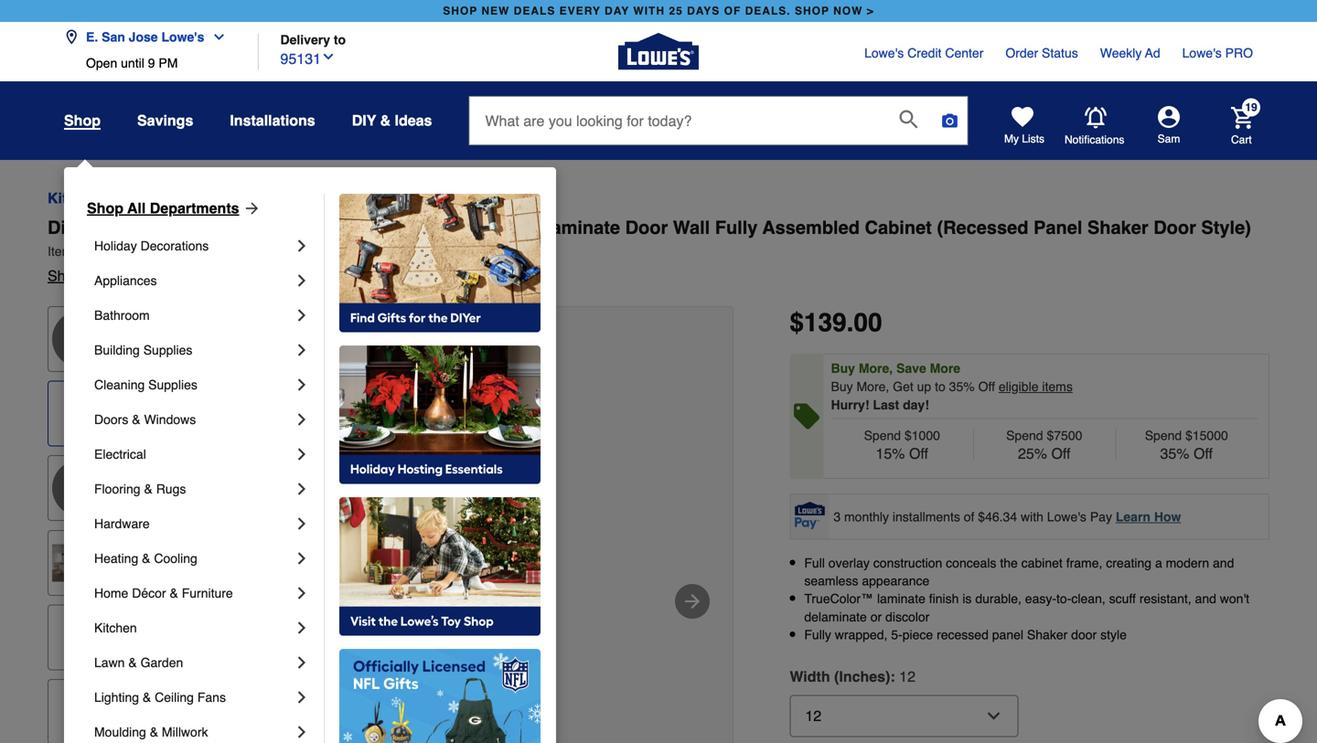 Task type: describe. For each thing, give the bounding box(es) containing it.
fully inside full overlay construction conceals the cabinet frame, creating a modern and seamless appearance truecolor™ laminate finish is durable, easy-to-clean, scuff resistant, and won't delaminate or discolor fully wrapped, 5-piece recessed panel shaker door style
[[805, 628, 832, 643]]

chevron right image for kitchen
[[293, 620, 311, 638]]

all
[[127, 200, 146, 217]]

& for rugs
[[144, 482, 153, 497]]

lowe's home improvement lists image
[[1012, 106, 1034, 128]]

lowe's credit center link
[[865, 44, 984, 62]]

15%
[[876, 446, 905, 463]]

holiday decorations link
[[94, 229, 293, 264]]

arrow left image
[[173, 591, 195, 613]]

shaker inside diamond now arcadia 12-in w x 36-in h x 12-in d white laminate door wall fully assembled cabinet (recessed panel shaker door style) item # 1426371 | model # g10 w1236r
[[1088, 217, 1149, 238]]

panel
[[993, 628, 1024, 643]]

1 vertical spatial diamond
[[86, 268, 144, 285]]

1 vertical spatial and
[[1196, 592, 1217, 607]]

more, for get
[[857, 380, 890, 394]]

location image
[[64, 30, 79, 44]]

full
[[805, 556, 825, 571]]

$46.34
[[978, 510, 1018, 525]]

off inside buy more, get up to 35% off eligible items hurry! last day!
[[979, 380, 996, 394]]

kitchen cabinetry
[[117, 190, 243, 207]]

& for ideas
[[380, 112, 391, 129]]

the
[[1000, 556, 1018, 571]]

appliances link
[[94, 264, 293, 298]]

width
[[790, 669, 831, 686]]

weekly ad link
[[1101, 44, 1161, 62]]

installations button
[[230, 104, 315, 137]]

1 vertical spatial kitchen link
[[94, 611, 293, 646]]

w1236r
[[218, 244, 268, 259]]

chevron right image for bathroom
[[293, 307, 311, 325]]

& for windows
[[132, 413, 141, 427]]

kitchen cabinets
[[259, 190, 378, 207]]

weekly
[[1101, 46, 1142, 60]]

cleaning supplies
[[94, 378, 198, 393]]

chevron right image for hardware
[[293, 515, 311, 533]]

0 vertical spatial to
[[334, 32, 346, 47]]

flooring & rugs link
[[94, 472, 293, 507]]

construction
[[874, 556, 943, 571]]

learn how link
[[1116, 510, 1182, 525]]

arcadia
[[180, 217, 247, 238]]

doors & windows link
[[94, 403, 293, 437]]

now inside diamond now arcadia 12-in w x 36-in h x 12-in d white laminate door wall fully assembled cabinet (recessed panel shaker door style) item # 1426371 | model # g10 w1236r
[[131, 217, 176, 238]]

my lists link
[[1005, 106, 1045, 146]]

1 title image from the top
[[52, 386, 109, 443]]

chevron right image for lighting & ceiling fans
[[293, 689, 311, 707]]

35% inside spend $15000 35% off
[[1161, 446, 1190, 463]]

pm
[[159, 56, 178, 70]]

& for millwork
[[150, 726, 158, 740]]

heating
[[94, 552, 138, 566]]

order status
[[1006, 46, 1079, 60]]

up
[[918, 380, 932, 394]]

12
[[900, 669, 916, 686]]

lighting & ceiling fans
[[94, 691, 226, 706]]

supplies for cleaning supplies
[[148, 378, 198, 393]]

2 in from the left
[[364, 217, 380, 238]]

hardware link
[[94, 507, 293, 542]]

lawn & garden
[[94, 656, 183, 671]]

piece
[[903, 628, 934, 643]]

lawn
[[94, 656, 125, 671]]

lighting
[[94, 691, 139, 706]]

a
[[1156, 556, 1163, 571]]

$ 139 . 00
[[790, 308, 883, 338]]

chevron right image for flooring & rugs
[[293, 480, 311, 499]]

recessed
[[937, 628, 989, 643]]

credit
[[908, 46, 942, 60]]

find gifts for the diyer. image
[[339, 194, 541, 333]]

0 vertical spatial now
[[834, 5, 863, 17]]

with
[[634, 5, 665, 17]]

building supplies
[[94, 343, 193, 358]]

departments
[[150, 200, 239, 217]]

2 x from the left
[[404, 217, 414, 238]]

truecolor™
[[805, 592, 874, 607]]

(recessed
[[937, 217, 1029, 238]]

lighting & ceiling fans link
[[94, 681, 293, 716]]

eligible items button
[[999, 380, 1073, 394]]

assembled
[[763, 217, 860, 238]]

1 shop from the left
[[443, 5, 478, 17]]

open until 9 pm
[[86, 56, 178, 70]]

style
[[1101, 628, 1127, 643]]

officially licensed n f l gifts. shop now. image
[[339, 650, 541, 744]]

my
[[1005, 133, 1019, 145]]

g10
[[190, 244, 214, 259]]

creating
[[1107, 556, 1152, 571]]

moulding & millwork link
[[94, 716, 293, 744]]

diy
[[352, 112, 376, 129]]

chevron right image for building supplies
[[293, 341, 311, 360]]

& for ceiling
[[143, 691, 151, 706]]

bathroom
[[94, 308, 150, 323]]

item number 1 4 2 6 3 7 1 and model number g 1 0   w 1 2 3 6 r element
[[48, 242, 1270, 261]]

weekly ad
[[1101, 46, 1161, 60]]

spend $1000 15% off
[[864, 429, 941, 463]]

chevron down image inside e. san jose lowe's button
[[204, 30, 226, 44]]

cleaning
[[94, 378, 145, 393]]

garden
[[141, 656, 183, 671]]

to-
[[1057, 592, 1072, 607]]

model
[[145, 244, 179, 259]]

shop new deals every day with 25 days of deals. shop now > link
[[439, 0, 878, 22]]

139
[[804, 308, 847, 338]]

0 vertical spatial and
[[1213, 556, 1235, 571]]

arrow right image
[[239, 199, 261, 218]]

lawn & garden link
[[94, 646, 293, 681]]

savings button
[[137, 104, 193, 137]]

san
[[102, 30, 125, 44]]

more, for save
[[859, 361, 893, 376]]

installments
[[893, 510, 961, 525]]

tag filled image
[[794, 404, 820, 430]]

installations
[[230, 112, 315, 129]]

days
[[687, 5, 720, 17]]

$1000
[[905, 429, 941, 443]]

buy for buy more, save more
[[831, 361, 856, 376]]

clean,
[[1072, 592, 1106, 607]]

>
[[867, 5, 875, 17]]

last
[[873, 398, 900, 413]]

1 # from the left
[[76, 244, 83, 259]]

2 title image from the top
[[52, 535, 109, 592]]

delivery
[[280, 32, 330, 47]]

search image
[[900, 110, 918, 128]]

2 vertical spatial now
[[149, 268, 184, 285]]

e. san jose lowe's
[[86, 30, 204, 44]]

supplies for building supplies
[[143, 343, 193, 358]]

ceiling
[[155, 691, 194, 706]]

lowe's inside lowe's pro link
[[1183, 46, 1222, 60]]

lowe's home improvement cart image
[[1232, 107, 1254, 129]]

off for 25% off
[[1052, 446, 1071, 463]]

lowe's inside lowe's credit center link
[[865, 46, 904, 60]]

spend $7500 25% off
[[1007, 429, 1083, 463]]

heart outline image
[[363, 265, 385, 287]]



Task type: locate. For each thing, give the bounding box(es) containing it.
delaminate
[[805, 610, 867, 625]]

lowe's left pro
[[1183, 46, 1222, 60]]

& left ceiling in the left bottom of the page
[[143, 691, 151, 706]]

& right décor
[[170, 587, 178, 601]]

1 horizontal spatial to
[[935, 380, 946, 394]]

more,
[[859, 361, 893, 376], [857, 380, 890, 394]]

d
[[467, 217, 480, 238]]

home décor & furniture link
[[94, 577, 293, 611]]

holiday
[[94, 239, 137, 253]]

1 vertical spatial now
[[131, 217, 176, 238]]

supplies up windows
[[148, 378, 198, 393]]

seamless
[[805, 574, 859, 589]]

shaker down easy-
[[1028, 628, 1068, 643]]

& left rugs
[[144, 482, 153, 497]]

spend for 35% off
[[1145, 429, 1182, 443]]

shaker
[[1088, 217, 1149, 238], [1028, 628, 1068, 643]]

2 buy from the top
[[831, 380, 853, 394]]

more, inside buy more, get up to 35% off eligible items hurry! last day!
[[857, 380, 890, 394]]

off inside spend $15000 35% off
[[1194, 446, 1213, 463]]

and right 'modern'
[[1213, 556, 1235, 571]]

1 horizontal spatial shaker
[[1088, 217, 1149, 238]]

home décor & furniture
[[94, 587, 233, 601]]

items
[[1043, 380, 1073, 394]]

chevron down image right jose
[[204, 30, 226, 44]]

off down $1000
[[910, 446, 929, 463]]

2 12- from the left
[[419, 217, 446, 238]]

cabinetry
[[175, 190, 243, 207]]

off inside spend $1000 15% off
[[910, 446, 929, 463]]

spend for 25% off
[[1007, 429, 1044, 443]]

is
[[963, 592, 972, 607]]

off
[[979, 380, 996, 394], [910, 446, 929, 463], [1052, 446, 1071, 463], [1194, 446, 1213, 463]]

1 horizontal spatial #
[[183, 244, 190, 259]]

chevron right image
[[293, 341, 311, 360], [293, 376, 311, 394], [293, 411, 311, 429], [293, 515, 311, 533], [293, 550, 311, 568], [293, 585, 311, 603], [293, 620, 311, 638], [293, 654, 311, 673]]

supplies up cleaning supplies
[[143, 343, 193, 358]]

off for 15% off
[[910, 446, 929, 463]]

buy more, save more
[[831, 361, 961, 376]]

0 vertical spatial kitchen link
[[48, 188, 101, 210]]

chevron right image for electrical
[[293, 446, 311, 464]]

1 vertical spatial to
[[935, 380, 946, 394]]

electrical
[[94, 447, 146, 462]]

chevron right image for cleaning supplies
[[293, 376, 311, 394]]

shop all departments link
[[87, 198, 261, 220]]

# right item
[[76, 244, 83, 259]]

millwork
[[162, 726, 208, 740]]

width (inches) : 12
[[790, 669, 916, 686]]

spend up 25%
[[1007, 429, 1044, 443]]

supplies inside "link"
[[148, 378, 198, 393]]

0 vertical spatial more,
[[859, 361, 893, 376]]

Search Query text field
[[470, 97, 885, 145]]

4 chevron right image from the top
[[293, 515, 311, 533]]

25
[[669, 5, 683, 17]]

0 vertical spatial shop
[[64, 112, 101, 129]]

2 horizontal spatial in
[[446, 217, 462, 238]]

0 vertical spatial buy
[[831, 361, 856, 376]]

0 horizontal spatial spend
[[864, 429, 901, 443]]

title image up electrical at the left bottom
[[52, 386, 109, 443]]

diamond down 1426371
[[86, 268, 144, 285]]

12- up the "w1236r"
[[252, 217, 279, 238]]

6 chevron right image from the top
[[293, 585, 311, 603]]

19
[[1246, 101, 1258, 114]]

chevron right image
[[293, 237, 311, 255], [293, 272, 311, 290], [293, 307, 311, 325], [293, 446, 311, 464], [293, 480, 311, 499], [293, 689, 311, 707], [293, 724, 311, 742]]

or
[[871, 610, 882, 625]]

off left the eligible
[[979, 380, 996, 394]]

2 horizontal spatial spend
[[1145, 429, 1182, 443]]

finish
[[930, 592, 959, 607]]

supplies
[[143, 343, 193, 358], [148, 378, 198, 393]]

lowe's up pm
[[161, 30, 204, 44]]

h
[[386, 217, 399, 238]]

1 horizontal spatial spend
[[1007, 429, 1044, 443]]

1 vertical spatial supplies
[[148, 378, 198, 393]]

more, up the last
[[857, 380, 890, 394]]

chevron right image for home décor & furniture
[[293, 585, 311, 603]]

now left >
[[834, 5, 863, 17]]

chevron down image down delivery to
[[321, 49, 336, 64]]

2 vertical spatial title image
[[52, 610, 109, 667]]

None search field
[[469, 96, 969, 160]]

chevron right image for holiday decorations
[[293, 237, 311, 255]]

chevron right image for lawn & garden
[[293, 654, 311, 673]]

durable,
[[976, 592, 1022, 607]]

2 chevron right image from the top
[[293, 272, 311, 290]]

title image down home
[[52, 610, 109, 667]]

2 chevron right image from the top
[[293, 376, 311, 394]]

1 buy from the top
[[831, 361, 856, 376]]

off for 35% off
[[1194, 446, 1213, 463]]

2 shop from the left
[[795, 5, 830, 17]]

center
[[946, 46, 984, 60]]

1 horizontal spatial shop
[[795, 5, 830, 17]]

1 horizontal spatial 12-
[[419, 217, 446, 238]]

lowe's left pay
[[1048, 510, 1087, 525]]

& inside button
[[380, 112, 391, 129]]

buy inside buy more, get up to 35% off eligible items hurry! last day!
[[831, 380, 853, 394]]

# right model
[[183, 244, 190, 259]]

& left millwork
[[150, 726, 158, 740]]

chevron right image for heating & cooling
[[293, 550, 311, 568]]

kitchen link down furniture
[[94, 611, 293, 646]]

4 chevron right image from the top
[[293, 446, 311, 464]]

in left 'w'
[[279, 217, 295, 238]]

lists
[[1022, 133, 1045, 145]]

5 chevron right image from the top
[[293, 480, 311, 499]]

sam button
[[1126, 106, 1213, 146]]

frame,
[[1067, 556, 1103, 571]]

9
[[148, 56, 155, 70]]

x right 'w'
[[322, 217, 333, 238]]

& for cooling
[[142, 552, 151, 566]]

8 chevron right image from the top
[[293, 654, 311, 673]]

building supplies link
[[94, 333, 293, 368]]

laminate
[[878, 592, 926, 607]]

2 door from the left
[[1154, 217, 1197, 238]]

1 vertical spatial 35%
[[1161, 446, 1190, 463]]

camera image
[[941, 112, 959, 130]]

and left "won't"
[[1196, 592, 1217, 607]]

title image down hardware
[[52, 535, 109, 592]]

0 horizontal spatial fully
[[715, 217, 758, 238]]

buy
[[831, 361, 856, 376], [831, 380, 853, 394]]

new
[[482, 5, 510, 17]]

1 horizontal spatial chevron down image
[[321, 49, 336, 64]]

in left d
[[446, 217, 462, 238]]

buy for buy more, get up to 35% off eligible items hurry! last day!
[[831, 380, 853, 394]]

spend up 15%
[[864, 429, 901, 443]]

lowe's home improvement logo image
[[619, 11, 699, 92]]

spend inside spend $15000 35% off
[[1145, 429, 1182, 443]]

visit the lowe's toy shop. image
[[339, 498, 541, 637]]

1 chevron right image from the top
[[293, 237, 311, 255]]

spend inside spend $7500 25% off
[[1007, 429, 1044, 443]]

0 vertical spatial chevron down image
[[204, 30, 226, 44]]

1 horizontal spatial in
[[364, 217, 380, 238]]

2 # from the left
[[183, 244, 190, 259]]

how
[[1155, 510, 1182, 525]]

shop button
[[64, 112, 101, 130]]

door left style)
[[1154, 217, 1197, 238]]

off inside spend $7500 25% off
[[1052, 446, 1071, 463]]

day!
[[903, 398, 930, 413]]

5 chevron right image from the top
[[293, 550, 311, 568]]

laminate
[[540, 217, 620, 238]]

panel
[[1034, 217, 1083, 238]]

chevron right image for moulding & millwork
[[293, 724, 311, 742]]

2 spend from the left
[[1007, 429, 1044, 443]]

chevron right image for appliances
[[293, 272, 311, 290]]

save
[[897, 361, 927, 376]]

hurry!
[[831, 398, 870, 413]]

door
[[1072, 628, 1097, 643]]

1 vertical spatial buy
[[831, 380, 853, 394]]

spend for 15% off
[[864, 429, 901, 443]]

12- right h
[[419, 217, 446, 238]]

6 chevron right image from the top
[[293, 689, 311, 707]]

shop for shop
[[64, 112, 101, 129]]

& for garden
[[128, 656, 137, 671]]

0 vertical spatial diamond
[[48, 217, 126, 238]]

& left cooling
[[142, 552, 151, 566]]

1 12- from the left
[[252, 217, 279, 238]]

chevron right image for doors & windows
[[293, 411, 311, 429]]

3 spend from the left
[[1145, 429, 1182, 443]]

1 horizontal spatial 35%
[[1161, 446, 1190, 463]]

shop diamond now
[[48, 268, 184, 285]]

35% down the more
[[950, 380, 975, 394]]

every
[[560, 5, 601, 17]]

1 vertical spatial title image
[[52, 535, 109, 592]]

fans
[[198, 691, 226, 706]]

wall
[[673, 217, 710, 238]]

:
[[891, 669, 896, 686]]

cleaning supplies link
[[94, 368, 293, 403]]

ad
[[1146, 46, 1161, 60]]

& right the lawn
[[128, 656, 137, 671]]

to right up
[[935, 380, 946, 394]]

0 horizontal spatial 12-
[[252, 217, 279, 238]]

0 vertical spatial 35%
[[950, 380, 975, 394]]

0 vertical spatial shaker
[[1088, 217, 1149, 238]]

fully inside diamond now arcadia 12-in w x 36-in h x 12-in d white laminate door wall fully assembled cabinet (recessed panel shaker door style) item # 1426371 | model # g10 w1236r
[[715, 217, 758, 238]]

$
[[790, 308, 804, 338]]

3 title image from the top
[[52, 610, 109, 667]]

hardware
[[94, 517, 150, 532]]

pro
[[1226, 46, 1254, 60]]

kitchen link up item
[[48, 188, 101, 210]]

shaker inside full overlay construction conceals the cabinet frame, creating a modern and seamless appearance truecolor™ laminate finish is durable, easy-to-clean, scuff resistant, and won't delaminate or discolor fully wrapped, 5-piece recessed panel shaker door style
[[1028, 628, 1068, 643]]

kitchen cabinets link
[[259, 188, 378, 210]]

e.
[[86, 30, 98, 44]]

now down model
[[149, 268, 184, 285]]

lowe's credit center
[[865, 46, 984, 60]]

x right h
[[404, 217, 414, 238]]

7 chevron right image from the top
[[293, 620, 311, 638]]

off down $15000
[[1194, 446, 1213, 463]]

chevron down image inside 95131 button
[[321, 49, 336, 64]]

eligible
[[999, 380, 1039, 394]]

shop
[[87, 200, 124, 217]]

shop new deals every day with 25 days of deals. shop now >
[[443, 5, 875, 17]]

door up item number 1 4 2 6 3 7 1 and model number g 1 0   w 1 2 3 6 r element
[[626, 217, 668, 238]]

shop down item
[[48, 268, 82, 285]]

to right delivery
[[334, 32, 346, 47]]

1 vertical spatial shop
[[48, 268, 82, 285]]

now
[[834, 5, 863, 17], [131, 217, 176, 238], [149, 268, 184, 285]]

1 chevron right image from the top
[[293, 341, 311, 360]]

diamond inside diamond now arcadia 12-in w x 36-in h x 12-in d white laminate door wall fully assembled cabinet (recessed panel shaker door style) item # 1426371 | model # g10 w1236r
[[48, 217, 126, 238]]

off down '$7500'
[[1052, 446, 1071, 463]]

now up holiday decorations at the left of page
[[131, 217, 176, 238]]

0 horizontal spatial shaker
[[1028, 628, 1068, 643]]

to inside buy more, get up to 35% off eligible items hurry! last day!
[[935, 380, 946, 394]]

35% inside buy more, get up to 35% off eligible items hurry! last day!
[[950, 380, 975, 394]]

lowe's inside e. san jose lowe's button
[[161, 30, 204, 44]]

item
[[48, 244, 73, 259]]

1 vertical spatial more,
[[857, 380, 890, 394]]

$15000
[[1186, 429, 1229, 443]]

1 vertical spatial shaker
[[1028, 628, 1068, 643]]

lowe's pro
[[1183, 46, 1254, 60]]

shop left new
[[443, 5, 478, 17]]

1 x from the left
[[322, 217, 333, 238]]

lowe's left credit
[[865, 46, 904, 60]]

4857
[[315, 268, 344, 282]]

1 vertical spatial fully
[[805, 628, 832, 643]]

1 horizontal spatial x
[[404, 217, 414, 238]]

holiday hosting essentials. image
[[339, 346, 541, 485]]

pay
[[1091, 510, 1113, 525]]

appliances
[[94, 274, 157, 288]]

spend inside spend $1000 15% off
[[864, 429, 901, 443]]

in left h
[[364, 217, 380, 238]]

lowes pay logo image
[[792, 502, 828, 530]]

title image
[[52, 386, 109, 443], [52, 535, 109, 592], [52, 610, 109, 667]]

7 chevron right image from the top
[[293, 724, 311, 742]]

0 horizontal spatial #
[[76, 244, 83, 259]]

0 horizontal spatial shop
[[443, 5, 478, 17]]

arrow right image
[[682, 591, 704, 613]]

1 in from the left
[[279, 217, 295, 238]]

0 vertical spatial supplies
[[143, 343, 193, 358]]

savings
[[137, 112, 193, 129]]

0 horizontal spatial chevron down image
[[204, 30, 226, 44]]

|
[[137, 244, 140, 259]]

3 in from the left
[[446, 217, 462, 238]]

shop for shop diamond now
[[48, 268, 82, 285]]

1 door from the left
[[626, 217, 668, 238]]

0 horizontal spatial in
[[279, 217, 295, 238]]

more
[[930, 361, 961, 376]]

overlay
[[829, 556, 870, 571]]

shop all departments
[[87, 200, 239, 217]]

shop down open
[[64, 112, 101, 129]]

35% down $15000
[[1161, 446, 1190, 463]]

chevron down image
[[204, 30, 226, 44], [321, 49, 336, 64]]

1 horizontal spatial door
[[1154, 217, 1197, 238]]

0 horizontal spatial x
[[322, 217, 333, 238]]

& right doors
[[132, 413, 141, 427]]

fully right wall
[[715, 217, 758, 238]]

flooring
[[94, 482, 141, 497]]

0 horizontal spatial to
[[334, 32, 346, 47]]

0 horizontal spatial 35%
[[950, 380, 975, 394]]

3 chevron right image from the top
[[293, 411, 311, 429]]

lowe's home improvement notification center image
[[1085, 107, 1107, 129]]

and
[[1213, 556, 1235, 571], [1196, 592, 1217, 607]]

1 spend from the left
[[864, 429, 901, 443]]

& right diy
[[380, 112, 391, 129]]

décor
[[132, 587, 166, 601]]

0 vertical spatial fully
[[715, 217, 758, 238]]

moulding & millwork
[[94, 726, 208, 740]]

buy more, get up to 35% off eligible items hurry! last day!
[[831, 380, 1073, 413]]

0 vertical spatial title image
[[52, 386, 109, 443]]

3 chevron right image from the top
[[293, 307, 311, 325]]

heating & cooling
[[94, 552, 198, 566]]

more, left save
[[859, 361, 893, 376]]

fully down 'delaminate'
[[805, 628, 832, 643]]

1 horizontal spatial fully
[[805, 628, 832, 643]]

open
[[86, 56, 117, 70]]

cabinets
[[316, 190, 378, 207]]

shaker right panel
[[1088, 217, 1149, 238]]

home
[[94, 587, 128, 601]]

diamond down shop
[[48, 217, 126, 238]]

spend left $15000
[[1145, 429, 1182, 443]]

&
[[380, 112, 391, 129], [132, 413, 141, 427], [144, 482, 153, 497], [142, 552, 151, 566], [170, 587, 178, 601], [128, 656, 137, 671], [143, 691, 151, 706], [150, 726, 158, 740]]

1 vertical spatial chevron down image
[[321, 49, 336, 64]]

0 horizontal spatial door
[[626, 217, 668, 238]]

shop right deals.
[[795, 5, 830, 17]]



Task type: vqa. For each thing, say whether or not it's contained in the screenshot.
right How-Tos link
no



